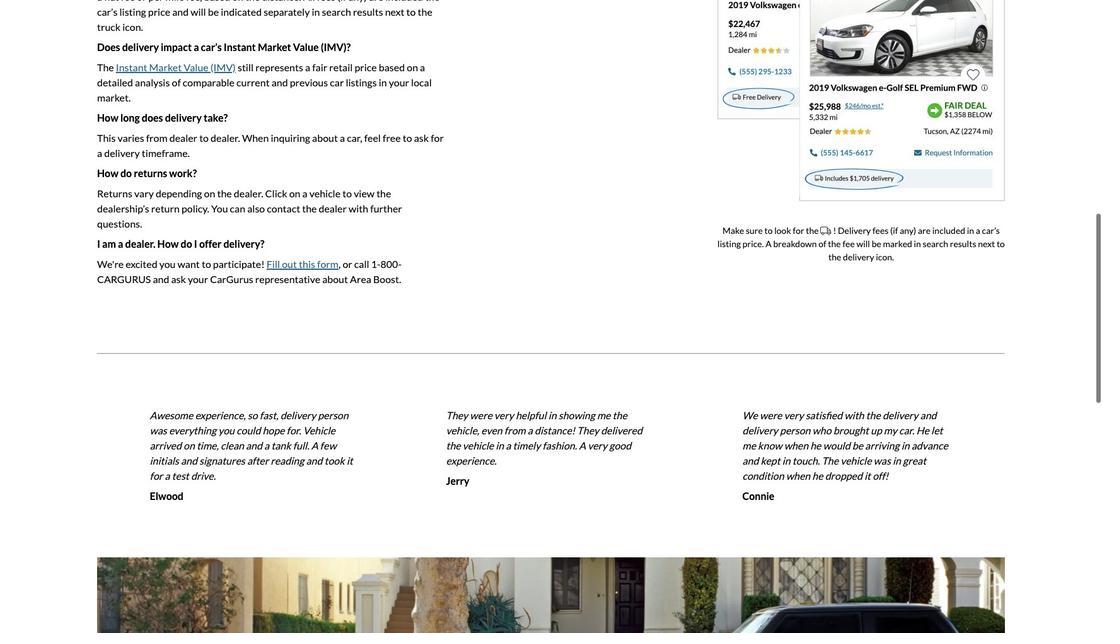 Task type: describe. For each thing, give the bounding box(es) containing it.
questions.
[[97, 218, 142, 230]]

after
[[247, 455, 269, 467]]

long
[[120, 112, 140, 124]]

on up you
[[204, 187, 215, 199]]

took
[[324, 455, 345, 467]]

you
[[211, 202, 228, 214]]

for inside this varies from dealer to dealer. when inquiring about a car, feel free to ask for a delivery timeframe.
[[431, 132, 444, 144]]

tank
[[271, 440, 291, 452]]

1 horizontal spatial do
[[181, 238, 192, 250]]

impact
[[161, 41, 192, 53]]

instant market value (imv) link
[[116, 61, 236, 73]]

excited
[[126, 258, 157, 270]]

1 vertical spatial he
[[813, 470, 823, 482]]

were for delivery
[[760, 409, 782, 421]]

ask inside this varies from dealer to dealer. when inquiring about a car, feel free to ask for a delivery timeframe.
[[414, 132, 429, 144]]

delivery
[[838, 225, 871, 236]]

delivery right "does"
[[165, 112, 202, 124]]

0 horizontal spatial instant
[[116, 61, 147, 73]]

distance!
[[535, 424, 575, 436]]

in right kept at the right bottom of the page
[[783, 455, 791, 467]]

person inside awesome experience, so fast, delivery person was everything you could hope for. vehicle arrived on time, clean and a tank full. a few initials and signatures after reading and took it for a test drive.
[[318, 409, 349, 421]]

for inside awesome experience, so fast, delivery person was everything you could hope for. vehicle arrived on time, clean and a tank full. a few initials and signatures after reading and took it for a test drive.
[[150, 470, 163, 482]]

a left car,
[[340, 132, 345, 144]]

brought
[[834, 424, 869, 436]]

and up after
[[246, 440, 262, 452]]

results
[[950, 239, 977, 249]]

any)
[[900, 225, 917, 236]]

me inside they were very helpful in showing me the vehicle, even from a distance! they delivered the vehicle in a timely fashion. a very good experience.
[[597, 409, 611, 421]]

with inside we were very satisfied with the delivery and delivery person who brought up my car. he let me know when he would be arriving in advance and kept in touch. the vehicle was in great condition when he dropped it off!
[[845, 409, 864, 421]]

and up he
[[921, 409, 937, 421]]

they were very helpful in showing me the vehicle, even from a distance! they delivered the vehicle in a timely fashion. a very good experience.
[[446, 409, 643, 467]]

offer
[[199, 238, 222, 250]]

fashion.
[[543, 440, 577, 452]]

to inside ! delivery fees (if any) are included in a car's listing price. a breakdown of the fee will be marked in search results next to the delivery icon.
[[997, 239, 1005, 249]]

very for satisfied
[[784, 409, 804, 421]]

few
[[320, 440, 337, 452]]

dealer inside this varies from dealer to dealer. when inquiring about a car, feel free to ask for a delivery timeframe.
[[169, 132, 197, 144]]

delivery inside awesome experience, so fast, delivery person was everything you could hope for. vehicle arrived on time, clean and a tank full. a few initials and signatures after reading and took it for a test drive.
[[280, 409, 316, 421]]

so
[[248, 409, 258, 421]]

jerry
[[446, 475, 470, 487]]

from inside this varies from dealer to dealer. when inquiring about a car, feel free to ask for a delivery timeframe.
[[146, 132, 168, 144]]

initials
[[150, 455, 179, 467]]

fast,
[[260, 409, 279, 421]]

feel
[[364, 132, 381, 144]]

inquiring
[[271, 132, 310, 144]]

was inside awesome experience, so fast, delivery person was everything you could hope for. vehicle arrived on time, clean and a tank full. a few initials and signatures after reading and took it for a test drive.
[[150, 424, 167, 436]]

it inside awesome experience, so fast, delivery person was everything you could hope for. vehicle arrived on time, clean and a tank full. a few initials and signatures after reading and took it for a test drive.
[[347, 455, 353, 467]]

0 horizontal spatial market
[[149, 61, 182, 73]]

your inside ", or call 1-800- cargurus and ask your cargurus representative about area boost."
[[188, 273, 208, 285]]

a left fair
[[305, 61, 310, 73]]

contact
[[267, 202, 300, 214]]

based
[[379, 61, 405, 73]]

out
[[282, 258, 297, 270]]

can
[[230, 202, 245, 214]]

and inside ", or call 1-800- cargurus and ask your cargurus representative about area boost."
[[153, 273, 169, 285]]

a up local
[[420, 61, 425, 73]]

we're excited you want to participate! fill out this form
[[97, 258, 339, 270]]

market.
[[97, 91, 131, 103]]

who
[[813, 424, 832, 436]]

know
[[758, 440, 782, 452]]

car,
[[347, 132, 362, 144]]

further
[[370, 202, 402, 214]]

me inside we were very satisfied with the delivery and delivery person who brought up my car. he let me know when he would be arriving in advance and kept in touch. the vehicle was in great condition when he dropped it off!
[[743, 440, 756, 452]]

on right 'click'
[[289, 187, 301, 199]]

drive.
[[191, 470, 216, 482]]

arriving
[[865, 440, 900, 452]]

your inside still represents a fair retail price based on a detailed analysis of comparable current and previous car listings in your local market.
[[389, 76, 409, 88]]

(if
[[891, 225, 899, 236]]

(imv)?
[[321, 41, 351, 53]]

cargurus
[[97, 273, 151, 285]]

in down car.
[[902, 440, 910, 452]]

a down the helpful
[[528, 424, 533, 436]]

off!
[[873, 470, 889, 482]]

0 vertical spatial you
[[159, 258, 176, 270]]

comparable
[[183, 76, 235, 88]]

0 vertical spatial he
[[811, 440, 821, 452]]

awesome
[[150, 409, 193, 421]]

1 vertical spatial when
[[786, 470, 811, 482]]

delivery truck icon image
[[821, 227, 832, 236]]

you inside awesome experience, so fast, delivery person was everything you could hope for. vehicle arrived on time, clean and a tank full. a few initials and signatures after reading and took it for a test drive.
[[218, 424, 235, 436]]

he
[[917, 424, 930, 436]]

dealer. for when
[[211, 132, 240, 144]]

2 vertical spatial dealer.
[[125, 238, 155, 250]]

0 vertical spatial do
[[120, 167, 132, 179]]

return
[[151, 202, 180, 214]]

also
[[247, 202, 265, 214]]

sure
[[746, 225, 763, 236]]

this
[[299, 258, 315, 270]]

fill
[[267, 258, 280, 270]]

a left timely
[[506, 440, 511, 452]]

detailed
[[97, 76, 133, 88]]

to right free
[[403, 132, 412, 144]]

even
[[481, 424, 503, 436]]

icon.
[[876, 252, 894, 263]]

in left great
[[893, 455, 901, 467]]

to inside returns vary depending on the dealer. click on a vehicle to view the dealership's return policy. you can also contact the dealer with further questions.
[[343, 187, 352, 199]]

in up results
[[967, 225, 975, 236]]

my
[[884, 424, 898, 436]]

breakdown
[[774, 239, 817, 249]]

in inside still represents a fair retail price based on a detailed analysis of comparable current and previous car listings in your local market.
[[379, 76, 387, 88]]

this varies from dealer to dealer. when inquiring about a car, feel free to ask for a delivery timeframe.
[[97, 132, 444, 159]]

elwood
[[150, 490, 184, 502]]

about inside this varies from dealer to dealer. when inquiring about a car, feel free to ask for a delivery timeframe.
[[312, 132, 338, 144]]

delivery?
[[224, 238, 265, 250]]

delivery right does
[[122, 41, 159, 53]]

kept
[[761, 455, 781, 467]]

to right the want
[[202, 258, 211, 270]]

does
[[142, 112, 163, 124]]

dealership's
[[97, 202, 149, 214]]

a left tank
[[264, 440, 269, 452]]

next
[[978, 239, 995, 249]]

,
[[339, 258, 341, 270]]

1-
[[371, 258, 381, 270]]

current
[[237, 76, 270, 88]]

varies
[[118, 132, 144, 144]]

make sure to look for the
[[723, 225, 821, 236]]

it inside we were very satisfied with the delivery and delivery person who brought up my car. he let me know when he would be arriving in advance and kept in touch. the vehicle was in great condition when he dropped it off!
[[865, 470, 871, 482]]

to left look
[[765, 225, 773, 236]]

vary
[[134, 187, 154, 199]]

up
[[871, 424, 882, 436]]

participate!
[[213, 258, 265, 270]]

condition
[[743, 470, 784, 482]]

returns
[[134, 167, 167, 179]]

vehicle inside we were very satisfied with the delivery and delivery person who brought up my car. he let me know when he would be arriving in advance and kept in touch. the vehicle was in great condition when he dropped it off!
[[841, 455, 872, 467]]

to down take? at top
[[199, 132, 209, 144]]

returns vary depending on the dealer. click on a vehicle to view the dealership's return policy. you can also contact the dealer with further questions.
[[97, 187, 402, 230]]

when
[[242, 132, 269, 144]]

fees
[[873, 225, 889, 236]]

showing
[[559, 409, 595, 421]]

vehicle inside they were very helpful in showing me the vehicle, even from a distance! they delivered the vehicle in a timely fashion. a very good experience.
[[463, 440, 494, 452]]

dealer. for click
[[234, 187, 263, 199]]

the inside we were very satisfied with the delivery and delivery person who brought up my car. he let me know when he would be arriving in advance and kept in touch. the vehicle was in great condition when he dropped it off!
[[822, 455, 839, 467]]

previous
[[290, 76, 328, 88]]

vehicle inside returns vary depending on the dealer. click on a vehicle to view the dealership's return policy. you can also contact the dealer with further questions.
[[310, 187, 341, 199]]

area
[[350, 273, 371, 285]]

delivery up car.
[[883, 409, 919, 421]]

form
[[317, 258, 339, 270]]



Task type: vqa. For each thing, say whether or not it's contained in the screenshot.
left "everything"
no



Task type: locate. For each thing, give the bounding box(es) containing it.
from
[[146, 132, 168, 144], [504, 424, 526, 436]]

0 vertical spatial me
[[597, 409, 611, 421]]

or
[[343, 258, 352, 270]]

very
[[494, 409, 514, 421], [784, 409, 804, 421], [588, 440, 608, 452]]

car's inside ! delivery fees (if any) are included in a car's listing price. a breakdown of the fee will be marked in search results next to the delivery icon.
[[982, 225, 1000, 236]]

was down arriving at the right bottom of the page
[[874, 455, 891, 467]]

0 horizontal spatial vehicle
[[310, 187, 341, 199]]

very left satisfied
[[784, 409, 804, 421]]

0 vertical spatial dealer.
[[211, 132, 240, 144]]

0 vertical spatial market
[[258, 41, 291, 53]]

do
[[120, 167, 132, 179], [181, 238, 192, 250]]

were inside we were very satisfied with the delivery and delivery person who brought up my car. he let me know when he would be arriving in advance and kept in touch. the vehicle was in great condition when he dropped it off!
[[760, 409, 782, 421]]

0 horizontal spatial of
[[172, 76, 181, 88]]

included
[[933, 225, 966, 236]]

0 vertical spatial vehicle
[[310, 187, 341, 199]]

1 horizontal spatial vehicle
[[463, 440, 494, 452]]

he down who
[[811, 440, 821, 452]]

a right 'fashion.'
[[579, 440, 586, 452]]

1 vertical spatial for
[[793, 225, 805, 236]]

were inside they were very helpful in showing me the vehicle, even from a distance! they delivered the vehicle in a timely fashion. a very good experience.
[[470, 409, 492, 421]]

2 vertical spatial vehicle
[[841, 455, 872, 467]]

1 horizontal spatial they
[[577, 424, 599, 436]]

of down delivery truck icon
[[819, 239, 827, 249]]

0 vertical spatial person
[[318, 409, 349, 421]]

click
[[265, 187, 287, 199]]

from up timely
[[504, 424, 526, 436]]

for.
[[287, 424, 301, 436]]

me left know
[[743, 440, 756, 452]]

be
[[872, 239, 882, 249], [853, 440, 863, 452]]

to left view
[[343, 187, 352, 199]]

2 vertical spatial how
[[157, 238, 179, 250]]

0 vertical spatial value
[[293, 41, 319, 53]]

1 horizontal spatial a
[[579, 440, 586, 452]]

1 horizontal spatial be
[[872, 239, 882, 249]]

dealer. inside this varies from dealer to dealer. when inquiring about a car, feel free to ask for a delivery timeframe.
[[211, 132, 240, 144]]

delivery inside ! delivery fees (if any) are included in a car's listing price. a breakdown of the fee will be marked in search results next to the delivery icon.
[[843, 252, 875, 263]]

0 vertical spatial they
[[446, 409, 468, 421]]

0 horizontal spatial very
[[494, 409, 514, 421]]

your
[[389, 76, 409, 88], [188, 273, 208, 285]]

when
[[784, 440, 809, 452], [786, 470, 811, 482]]

with down view
[[349, 202, 368, 214]]

dealer.
[[211, 132, 240, 144], [234, 187, 263, 199], [125, 238, 155, 250]]

delivery inside this varies from dealer to dealer. when inquiring about a car, feel free to ask for a delivery timeframe.
[[104, 147, 140, 159]]

2 i from the left
[[194, 238, 197, 250]]

how up this
[[97, 112, 118, 124]]

1 horizontal spatial car's
[[982, 225, 1000, 236]]

and up condition
[[743, 455, 759, 467]]

1 vertical spatial person
[[780, 424, 811, 436]]

and down excited
[[153, 273, 169, 285]]

1 vertical spatial was
[[874, 455, 891, 467]]

on
[[407, 61, 418, 73], [204, 187, 215, 199], [289, 187, 301, 199], [184, 440, 195, 452]]

car's up the next at the right top
[[982, 225, 1000, 236]]

0 horizontal spatial you
[[159, 258, 176, 270]]

very inside we were very satisfied with the delivery and delivery person who brought up my car. he let me know when he would be arriving in advance and kept in touch. the vehicle was in great condition when he dropped it off!
[[784, 409, 804, 421]]

great
[[903, 455, 927, 467]]

dealer inside returns vary depending on the dealer. click on a vehicle to view the dealership's return policy. you can also contact the dealer with further questions.
[[319, 202, 347, 214]]

a down make sure to look for the
[[766, 239, 772, 249]]

on inside still represents a fair retail price based on a detailed analysis of comparable current and previous car listings in your local market.
[[407, 61, 418, 73]]

a inside ! delivery fees (if any) are included in a car's listing price. a breakdown of the fee will be marked in search results next to the delivery icon.
[[976, 225, 981, 236]]

on inside awesome experience, so fast, delivery person was everything you could hope for. vehicle arrived on time, clean and a tank full. a few initials and signatures after reading and took it for a test drive.
[[184, 440, 195, 452]]

ask down the want
[[171, 273, 186, 285]]

vehicle up experience.
[[463, 440, 494, 452]]

they up vehicle,
[[446, 409, 468, 421]]

a down this
[[97, 147, 102, 159]]

!
[[834, 225, 837, 236]]

fee
[[843, 239, 855, 249]]

fair
[[312, 61, 327, 73]]

clean
[[221, 440, 244, 452]]

1 vertical spatial it
[[865, 470, 871, 482]]

a
[[194, 41, 199, 53], [305, 61, 310, 73], [420, 61, 425, 73], [340, 132, 345, 144], [97, 147, 102, 159], [302, 187, 308, 199], [976, 225, 981, 236], [118, 238, 123, 250], [528, 424, 533, 436], [264, 440, 269, 452], [506, 440, 511, 452], [165, 470, 170, 482]]

0 horizontal spatial i
[[97, 238, 100, 250]]

0 horizontal spatial from
[[146, 132, 168, 144]]

1 horizontal spatial the
[[822, 455, 839, 467]]

1 horizontal spatial dealer
[[319, 202, 347, 214]]

0 horizontal spatial me
[[597, 409, 611, 421]]

satisfied
[[806, 409, 843, 421]]

it left "off!"
[[865, 470, 871, 482]]

the down would
[[822, 455, 839, 467]]

instant up detailed
[[116, 61, 147, 73]]

still represents a fair retail price based on a detailed analysis of comparable current and previous car listings in your local market.
[[97, 61, 432, 103]]

0 vertical spatial from
[[146, 132, 168, 144]]

were up 'even'
[[470, 409, 492, 421]]

your down based at top
[[389, 76, 409, 88]]

cargurus
[[210, 273, 253, 285]]

0 vertical spatial how
[[97, 112, 118, 124]]

car's up (imv)
[[201, 41, 222, 53]]

delivered
[[601, 424, 643, 436]]

car's
[[201, 41, 222, 53], [982, 225, 1000, 236]]

listings
[[346, 76, 377, 88]]

1 vertical spatial be
[[853, 440, 863, 452]]

with up the brought
[[845, 409, 864, 421]]

connie
[[743, 490, 775, 502]]

1 vertical spatial dealer
[[319, 202, 347, 214]]

look
[[775, 225, 791, 236]]

everything
[[169, 424, 216, 436]]

instant up still
[[224, 41, 256, 53]]

about inside ", or call 1-800- cargurus and ask your cargurus representative about area boost."
[[322, 273, 348, 285]]

do up the want
[[181, 238, 192, 250]]

a right 'click'
[[302, 187, 308, 199]]

how up returns
[[97, 167, 118, 179]]

1 horizontal spatial were
[[760, 409, 782, 421]]

0 horizontal spatial dealer
[[169, 132, 197, 144]]

in up the distance!
[[549, 409, 557, 421]]

0 horizontal spatial person
[[318, 409, 349, 421]]

he down touch.
[[813, 470, 823, 482]]

on up local
[[407, 61, 418, 73]]

the instant market value (imv)
[[97, 61, 236, 73]]

vehicle left view
[[310, 187, 341, 199]]

be inside ! delivery fees (if any) are included in a car's listing price. a breakdown of the fee will be marked in search results next to the delivery icon.
[[872, 239, 882, 249]]

value up fair
[[293, 41, 319, 53]]

will
[[857, 239, 870, 249]]

analysis
[[135, 76, 170, 88]]

0 vertical spatial ask
[[414, 132, 429, 144]]

1 horizontal spatial it
[[865, 470, 871, 482]]

advance
[[912, 440, 949, 452]]

listing
[[718, 239, 741, 249]]

with inside returns vary depending on the dealer. click on a vehicle to view the dealership's return policy. you can also contact the dealer with further questions.
[[349, 202, 368, 214]]

2 horizontal spatial for
[[793, 225, 805, 236]]

retail
[[329, 61, 353, 73]]

be inside we were very satisfied with the delivery and delivery person who brought up my car. he let me know when he would be arriving in advance and kept in touch. the vehicle was in great condition when he dropped it off!
[[853, 440, 863, 452]]

were right we
[[760, 409, 782, 421]]

person up vehicle
[[318, 409, 349, 421]]

1 vertical spatial of
[[819, 239, 827, 249]]

ask inside ", or call 1-800- cargurus and ask your cargurus representative about area boost."
[[171, 273, 186, 285]]

1 horizontal spatial was
[[874, 455, 891, 467]]

for right free
[[431, 132, 444, 144]]

good
[[609, 440, 631, 452]]

this
[[97, 132, 116, 144]]

were
[[470, 409, 492, 421], [760, 409, 782, 421]]

does delivery impact a car's instant market value (imv)?
[[97, 41, 351, 53]]

dealer. up excited
[[125, 238, 155, 250]]

person inside we were very satisfied with the delivery and delivery person who brought up my car. he let me know when he would be arriving in advance and kept in touch. the vehicle was in great condition when he dropped it off!
[[780, 424, 811, 436]]

the up detailed
[[97, 61, 114, 73]]

1 vertical spatial the
[[822, 455, 839, 467]]

how for how do returns work?
[[97, 167, 118, 179]]

you left the want
[[159, 258, 176, 270]]

when up touch.
[[784, 440, 809, 452]]

1 vertical spatial market
[[149, 61, 182, 73]]

0 vertical spatial your
[[389, 76, 409, 88]]

1 horizontal spatial for
[[431, 132, 444, 144]]

to right the next at the right top
[[997, 239, 1005, 249]]

a right am at the top left
[[118, 238, 123, 250]]

on down everything
[[184, 440, 195, 452]]

a inside ! delivery fees (if any) are included in a car's listing price. a breakdown of the fee will be marked in search results next to the delivery icon.
[[766, 239, 772, 249]]

from inside they were very helpful in showing me the vehicle, even from a distance! they delivered the vehicle in a timely fashion. a very good experience.
[[504, 424, 526, 436]]

1 horizontal spatial market
[[258, 41, 291, 53]]

1 vertical spatial dealer.
[[234, 187, 263, 199]]

, or call 1-800- cargurus and ask your cargurus representative about area boost.
[[97, 258, 402, 285]]

1 horizontal spatial with
[[845, 409, 864, 421]]

a for they were very helpful in showing me the vehicle, even from a distance! they delivered the vehicle in a timely fashion. a very good experience.
[[579, 440, 586, 452]]

fill out this form link
[[267, 258, 339, 270]]

1 i from the left
[[97, 238, 100, 250]]

reading
[[271, 455, 304, 467]]

was up arrived
[[150, 424, 167, 436]]

0 vertical spatial of
[[172, 76, 181, 88]]

0 vertical spatial be
[[872, 239, 882, 249]]

0 vertical spatial for
[[431, 132, 444, 144]]

value up comparable
[[184, 61, 209, 73]]

very up 'even'
[[494, 409, 514, 421]]

full.
[[293, 440, 309, 452]]

0 horizontal spatial they
[[446, 409, 468, 421]]

delivery up for.
[[280, 409, 316, 421]]

0 horizontal spatial with
[[349, 202, 368, 214]]

very for helpful
[[494, 409, 514, 421]]

dealer. inside returns vary depending on the dealer. click on a vehicle to view the dealership's return policy. you can also contact the dealer with further questions.
[[234, 187, 263, 199]]

ask right free
[[414, 132, 429, 144]]

a inside awesome experience, so fast, delivery person was everything you could hope for. vehicle arrived on time, clean and a tank full. a few initials and signatures after reading and took it for a test drive.
[[311, 440, 318, 452]]

could
[[237, 424, 261, 436]]

about down ,
[[322, 273, 348, 285]]

1 vertical spatial vehicle
[[463, 440, 494, 452]]

local
[[411, 76, 432, 88]]

0 horizontal spatial car's
[[201, 41, 222, 53]]

and inside still represents a fair retail price based on a detailed analysis of comparable current and previous car listings in your local market.
[[272, 76, 288, 88]]

0 vertical spatial car's
[[201, 41, 222, 53]]

ask
[[414, 132, 429, 144], [171, 273, 186, 285]]

0 vertical spatial the
[[97, 61, 114, 73]]

1 vertical spatial your
[[188, 273, 208, 285]]

0 horizontal spatial be
[[853, 440, 863, 452]]

i left offer
[[194, 238, 197, 250]]

you up the clean
[[218, 424, 235, 436]]

test
[[172, 470, 189, 482]]

a right full.
[[311, 440, 318, 452]]

do up returns
[[120, 167, 132, 179]]

awesome experience, so fast, delivery person was everything you could hope for. vehicle arrived on time, clean and a tank full. a few initials and signatures after reading and took it for a test drive.
[[150, 409, 353, 482]]

take?
[[204, 112, 228, 124]]

0 horizontal spatial a
[[311, 440, 318, 452]]

1 vertical spatial car's
[[982, 225, 1000, 236]]

how
[[97, 112, 118, 124], [97, 167, 118, 179], [157, 238, 179, 250]]

market up analysis
[[149, 61, 182, 73]]

1 vertical spatial value
[[184, 61, 209, 73]]

2 horizontal spatial vehicle
[[841, 455, 872, 467]]

of inside still represents a fair retail price based on a detailed analysis of comparable current and previous car listings in your local market.
[[172, 76, 181, 88]]

when down touch.
[[786, 470, 811, 482]]

1 vertical spatial you
[[218, 424, 235, 436]]

was inside we were very satisfied with the delivery and delivery person who brought up my car. he let me know when he would be arriving in advance and kept in touch. the vehicle was in great condition when he dropped it off!
[[874, 455, 891, 467]]

it right took
[[347, 455, 353, 467]]

for
[[431, 132, 444, 144], [793, 225, 805, 236], [150, 470, 163, 482]]

and down full.
[[306, 455, 323, 467]]

2 horizontal spatial a
[[766, 239, 772, 249]]

person left who
[[780, 424, 811, 436]]

1 vertical spatial with
[[845, 409, 864, 421]]

were for vehicle,
[[470, 409, 492, 421]]

0 horizontal spatial it
[[347, 455, 353, 467]]

(imv)
[[210, 61, 236, 73]]

delivery
[[122, 41, 159, 53], [165, 112, 202, 124], [104, 147, 140, 159], [843, 252, 875, 263], [280, 409, 316, 421], [883, 409, 919, 421], [743, 424, 778, 436]]

a left test
[[165, 470, 170, 482]]

1 vertical spatial from
[[504, 424, 526, 436]]

let
[[932, 424, 943, 436]]

a for awesome experience, so fast, delivery person was everything you could hope for. vehicle arrived on time, clean and a tank full. a few initials and signatures after reading and took it for a test drive.
[[311, 440, 318, 452]]

with
[[349, 202, 368, 214], [845, 409, 864, 421]]

0 vertical spatial was
[[150, 424, 167, 436]]

0 vertical spatial instant
[[224, 41, 256, 53]]

of inside ! delivery fees (if any) are included in a car's listing price. a breakdown of the fee will be marked in search results next to the delivery icon.
[[819, 239, 827, 249]]

1 horizontal spatial me
[[743, 440, 756, 452]]

1 horizontal spatial instant
[[224, 41, 256, 53]]

dealer. up also
[[234, 187, 263, 199]]

1 vertical spatial they
[[577, 424, 599, 436]]

1 vertical spatial me
[[743, 440, 756, 452]]

1 horizontal spatial of
[[819, 239, 827, 249]]

1 horizontal spatial value
[[293, 41, 319, 53]]

a inside returns vary depending on the dealer. click on a vehicle to view the dealership's return policy. you can also contact the dealer with further questions.
[[302, 187, 308, 199]]

the inside we were very satisfied with the delivery and delivery person who brought up my car. he let me know when he would be arriving in advance and kept in touch. the vehicle was in great condition when he dropped it off!
[[866, 409, 881, 421]]

1 horizontal spatial your
[[389, 76, 409, 88]]

1 vertical spatial how
[[97, 167, 118, 179]]

1 vertical spatial ask
[[171, 273, 186, 285]]

returns
[[97, 187, 132, 199]]

in down are
[[914, 239, 921, 249]]

a inside they were very helpful in showing me the vehicle, even from a distance! they delivered the vehicle in a timely fashion. a very good experience.
[[579, 440, 586, 452]]

1 vertical spatial about
[[322, 273, 348, 285]]

0 vertical spatial when
[[784, 440, 809, 452]]

vehicle up dropped
[[841, 455, 872, 467]]

1 horizontal spatial very
[[588, 440, 608, 452]]

arrived
[[150, 440, 182, 452]]

it
[[347, 455, 353, 467], [865, 470, 871, 482]]

how for how long does delivery take?
[[97, 112, 118, 124]]

0 vertical spatial with
[[349, 202, 368, 214]]

your down the want
[[188, 273, 208, 285]]

example car for sale listing with delivery truck icon. image
[[718, 0, 1005, 201]]

market up represents
[[258, 41, 291, 53]]

he
[[811, 440, 821, 452], [813, 470, 823, 482]]

how do returns work?
[[97, 167, 197, 179]]

and up test
[[181, 455, 197, 467]]

be right "will"
[[872, 239, 882, 249]]

1 were from the left
[[470, 409, 492, 421]]

0 vertical spatial it
[[347, 455, 353, 467]]

delivery down "will"
[[843, 252, 875, 263]]

the
[[217, 187, 232, 199], [377, 187, 391, 199], [302, 202, 317, 214], [806, 225, 819, 236], [828, 239, 841, 249], [829, 252, 842, 263], [613, 409, 627, 421], [866, 409, 881, 421], [446, 440, 461, 452]]

delivery up know
[[743, 424, 778, 436]]

for up breakdown
[[793, 225, 805, 236]]

car
[[330, 76, 344, 88]]

dropped
[[825, 470, 863, 482]]

we're
[[97, 258, 124, 270]]

value
[[293, 41, 319, 53], [184, 61, 209, 73]]

i left am at the top left
[[97, 238, 100, 250]]

in down 'even'
[[496, 440, 504, 452]]

price
[[355, 61, 377, 73]]

the
[[97, 61, 114, 73], [822, 455, 839, 467]]

very left good
[[588, 440, 608, 452]]

0 horizontal spatial do
[[120, 167, 132, 179]]

be down the brought
[[853, 440, 863, 452]]

a right the impact
[[194, 41, 199, 53]]

0 vertical spatial dealer
[[169, 132, 197, 144]]

0 horizontal spatial value
[[184, 61, 209, 73]]

vehicle
[[310, 187, 341, 199], [463, 440, 494, 452], [841, 455, 872, 467]]

still
[[238, 61, 254, 73]]

we
[[743, 409, 758, 421]]

about left car,
[[312, 132, 338, 144]]

2 were from the left
[[760, 409, 782, 421]]

me up delivered
[[597, 409, 611, 421]]

0 vertical spatial about
[[312, 132, 338, 144]]

boost.
[[373, 273, 401, 285]]

work?
[[169, 167, 197, 179]]

0 horizontal spatial for
[[150, 470, 163, 482]]

a up the next at the right top
[[976, 225, 981, 236]]

they down the showing
[[577, 424, 599, 436]]

car.
[[899, 424, 915, 436]]

price.
[[743, 239, 764, 249]]

dealer. down take? at top
[[211, 132, 240, 144]]

1 vertical spatial instant
[[116, 61, 147, 73]]

1 horizontal spatial person
[[780, 424, 811, 436]]

1 horizontal spatial i
[[194, 238, 197, 250]]

800-
[[381, 258, 402, 270]]

1 horizontal spatial you
[[218, 424, 235, 436]]

1 vertical spatial do
[[181, 238, 192, 250]]



